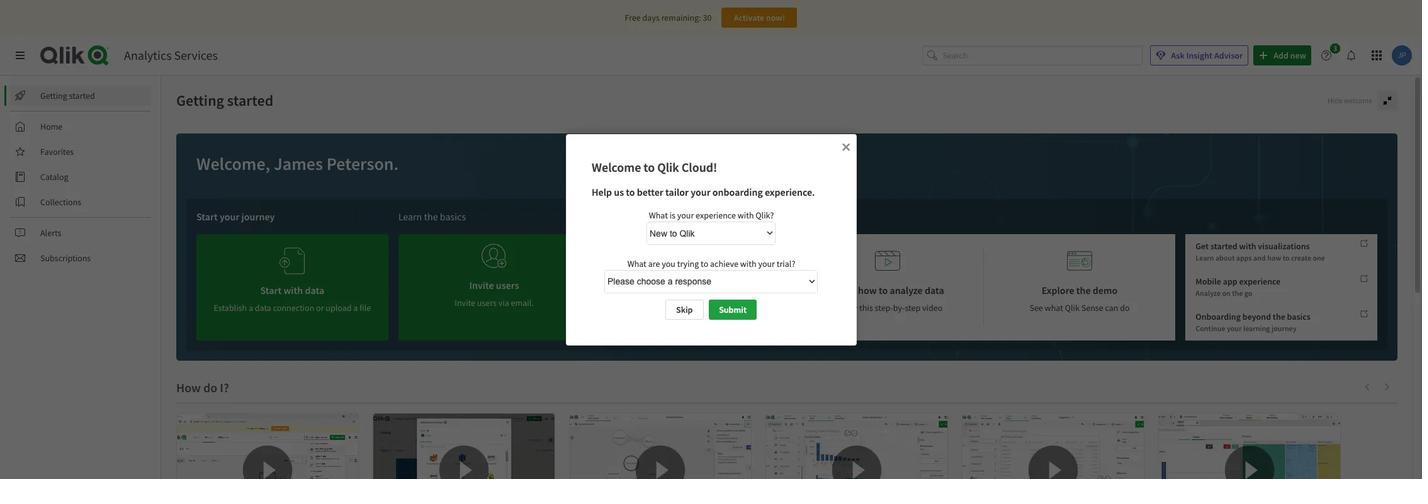 Task type: vqa. For each thing, say whether or not it's contained in the screenshot.
changes to the bottom
no



Task type: locate. For each thing, give the bounding box(es) containing it.
0 horizontal spatial getting
[[40, 90, 67, 101]]

0 vertical spatial qlik
[[657, 159, 679, 175]]

video
[[922, 302, 943, 314]]

getting started up home link
[[40, 90, 95, 101]]

0 vertical spatial users
[[496, 279, 519, 292]]

insight
[[1187, 50, 1213, 61]]

learn
[[398, 210, 422, 223], [1196, 253, 1214, 262], [832, 284, 856, 297]]

what left is
[[649, 209, 668, 221]]

1 horizontal spatial basics
[[1287, 311, 1311, 323]]

data inside learn how to analyze data follow this step-by-step video
[[925, 284, 944, 297]]

1 vertical spatial users
[[477, 297, 497, 309]]

peterson.
[[327, 152, 399, 175]]

analyze
[[652, 284, 685, 297], [1196, 288, 1221, 298]]

explore the demo see what qlik sense can do
[[1030, 284, 1130, 314]]

analytics
[[124, 47, 172, 63]]

your down onboarding
[[1227, 324, 1242, 333]]

start
[[196, 210, 218, 223]]

analyze down mobile
[[1196, 288, 1221, 298]]

how right and
[[1268, 253, 1282, 262]]

free days remaining: 30
[[625, 12, 712, 23]]

getting started link
[[10, 86, 151, 106]]

with right achieve
[[740, 258, 756, 269]]

0 horizontal spatial started
[[69, 90, 95, 101]]

getting down the services
[[176, 91, 224, 110]]

to down visualizations in the bottom right of the page
[[1283, 253, 1290, 262]]

ask insight advisor
[[1171, 50, 1243, 61]]

1 horizontal spatial experience
[[1239, 276, 1281, 287]]

0 horizontal spatial data
[[689, 302, 705, 314]]

how inside learn how to analyze data follow this step-by-step video
[[858, 284, 877, 297]]

0 vertical spatial what
[[649, 209, 668, 221]]

invite
[[469, 279, 494, 292], [455, 297, 475, 309]]

1 horizontal spatial how
[[1268, 253, 1282, 262]]

qlik right what
[[1065, 302, 1080, 314]]

0 vertical spatial with
[[737, 209, 754, 221]]

submit
[[719, 304, 747, 315]]

with left qlik?
[[737, 209, 754, 221]]

1 horizontal spatial what
[[649, 209, 668, 221]]

invite down invite users 'image'
[[469, 279, 494, 292]]

can
[[1105, 302, 1118, 314]]

getting started down the services
[[176, 91, 273, 110]]

explore the demo image
[[1067, 244, 1092, 278]]

how up this
[[858, 284, 877, 297]]

the inside the mobile app experience analyze on the go
[[1232, 288, 1243, 298]]

how do i interact with visualizations? image
[[1159, 414, 1340, 479]]

with up apps
[[1239, 240, 1256, 252]]

days
[[643, 12, 660, 23]]

0 horizontal spatial analyze
[[652, 284, 685, 297]]

your right tailor
[[690, 185, 710, 198]]

explore
[[1042, 284, 1075, 297]]

1 horizontal spatial data
[[721, 284, 740, 297]]

qlik inside dialog
[[657, 159, 679, 175]]

1 horizontal spatial learn
[[832, 284, 856, 297]]

subscriptions link
[[10, 248, 151, 268]]

cloud!
[[681, 159, 717, 175]]

journey inside onboarding beyond the basics continue your learning journey
[[1272, 324, 1297, 333]]

1 vertical spatial qlik
[[1065, 302, 1080, 314]]

data up insights
[[721, 284, 740, 297]]

your left trial?
[[758, 258, 775, 269]]

learn for learn how to analyze data follow this step-by-step video
[[832, 284, 856, 297]]

0 horizontal spatial learn
[[398, 210, 422, 223]]

ask insight advisor button
[[1151, 45, 1249, 65]]

2 vertical spatial learn
[[832, 284, 856, 297]]

searchbar element
[[923, 45, 1143, 66]]

the inside explore the demo see what qlik sense can do
[[1077, 284, 1091, 297]]

1 horizontal spatial analyze
[[1196, 288, 1221, 298]]

favorites
[[40, 146, 74, 157]]

alerts link
[[10, 223, 151, 243]]

analyze up experience
[[652, 284, 685, 297]]

qlik?
[[755, 209, 774, 221]]

0 vertical spatial learn
[[398, 210, 422, 223]]

0 horizontal spatial getting started
[[40, 90, 95, 101]]

2 horizontal spatial started
[[1211, 240, 1238, 252]]

services
[[174, 47, 218, 63]]

the
[[424, 210, 438, 223], [1077, 284, 1091, 297], [1232, 288, 1243, 298], [1273, 311, 1286, 323]]

learn inside get started with visualizations learn about apps and how to create one
[[1196, 253, 1214, 262]]

submit button
[[709, 300, 757, 320]]

follow
[[833, 302, 858, 314]]

1 vertical spatial learn
[[1196, 253, 1214, 262]]

1 horizontal spatial getting started
[[176, 91, 273, 110]]

your right start
[[220, 210, 240, 223]]

what left the are
[[627, 258, 646, 269]]

basics
[[440, 210, 466, 223], [1287, 311, 1311, 323]]

free
[[625, 12, 641, 23]]

step
[[905, 302, 921, 314]]

to inside get started with visualizations learn about apps and how to create one
[[1283, 253, 1290, 262]]

remaining:
[[662, 12, 701, 23]]

2 vertical spatial with
[[740, 258, 756, 269]]

qlik inside explore the demo see what qlik sense can do
[[1065, 302, 1080, 314]]

30
[[703, 12, 712, 23]]

beyond
[[1243, 311, 1271, 323]]

data down sample
[[689, 302, 705, 314]]

analyze
[[890, 284, 923, 297]]

0 horizontal spatial experience
[[695, 209, 736, 221]]

learn the basics
[[398, 210, 466, 223]]

1 vertical spatial with
[[1239, 240, 1256, 252]]

data
[[721, 284, 740, 297], [925, 284, 944, 297], [689, 302, 705, 314]]

one
[[1313, 253, 1325, 262]]

achieve
[[710, 258, 738, 269]]

getting
[[40, 90, 67, 101], [176, 91, 224, 110]]

0 horizontal spatial what
[[627, 258, 646, 269]]

start your journey
[[196, 210, 275, 223]]

1 vertical spatial what
[[627, 258, 646, 269]]

to
[[643, 159, 655, 175], [626, 185, 635, 198], [1283, 253, 1290, 262], [701, 258, 708, 269], [879, 284, 888, 297], [707, 302, 715, 314]]

to down sample
[[707, 302, 715, 314]]

experience down the help us to better tailor your onboarding experience.
[[695, 209, 736, 221]]

1 horizontal spatial getting
[[176, 91, 224, 110]]

1 vertical spatial invite
[[455, 297, 475, 309]]

now!
[[766, 12, 785, 23]]

users up via
[[496, 279, 519, 292]]

1 horizontal spatial qlik
[[1065, 302, 1080, 314]]

0 vertical spatial experience
[[695, 209, 736, 221]]

0 horizontal spatial qlik
[[657, 159, 679, 175]]

you
[[662, 258, 675, 269]]

to right trying
[[701, 258, 708, 269]]

what for what are you trying to achieve with your trial?
[[627, 258, 646, 269]]

experience
[[695, 209, 736, 221], [1239, 276, 1281, 287]]

0 vertical spatial invite
[[469, 279, 494, 292]]

invite left via
[[455, 297, 475, 309]]

getting started
[[40, 90, 95, 101], [176, 91, 273, 110]]

is
[[669, 209, 675, 221]]

qlik
[[657, 159, 679, 175], [1065, 302, 1080, 314]]

2 horizontal spatial learn
[[1196, 253, 1214, 262]]

qlik up tailor
[[657, 159, 679, 175]]

trying
[[677, 258, 699, 269]]

2 horizontal spatial data
[[925, 284, 944, 297]]

what is your experience with qlik?
[[649, 209, 774, 221]]

1 vertical spatial journey
[[1272, 324, 1297, 333]]

experience inside the mobile app experience analyze on the go
[[1239, 276, 1281, 287]]

journey right start
[[242, 210, 275, 223]]

what are you trying to achieve with your trial?
[[627, 258, 795, 269]]

data up the video
[[925, 284, 944, 297]]

invite users image
[[482, 239, 507, 273]]

how do i create an app? image
[[177, 414, 358, 479]]

how inside get started with visualizations learn about apps and how to create one
[[1268, 253, 1282, 262]]

do
[[1120, 302, 1130, 314]]

activate now!
[[734, 12, 785, 23]]

by-
[[893, 302, 905, 314]]

getting up home
[[40, 90, 67, 101]]

1 vertical spatial how
[[858, 284, 877, 297]]

1 horizontal spatial journey
[[1272, 324, 1297, 333]]

better
[[637, 185, 663, 198]]

journey right learning
[[1272, 324, 1297, 333]]

experience up 'go'
[[1239, 276, 1281, 287]]

home
[[40, 121, 63, 132]]

users
[[496, 279, 519, 292], [477, 297, 497, 309]]

started inside get started with visualizations learn about apps and how to create one
[[1211, 240, 1238, 252]]

learn inside learn how to analyze data follow this step-by-step video
[[832, 284, 856, 297]]

us
[[614, 185, 624, 198]]

about
[[1216, 253, 1235, 262]]

×
[[841, 137, 850, 155]]

0 horizontal spatial basics
[[440, 210, 466, 223]]

get
[[1196, 240, 1209, 252]]

1 vertical spatial experience
[[1239, 276, 1281, 287]]

users left via
[[477, 297, 497, 309]]

journey
[[242, 210, 275, 223], [1272, 324, 1297, 333]]

tailor
[[665, 185, 688, 198]]

0 vertical spatial journey
[[242, 210, 275, 223]]

learning
[[1243, 324, 1270, 333]]

invite users invite users via email.
[[455, 279, 534, 309]]

× button
[[841, 137, 850, 155]]

analytics services element
[[124, 47, 218, 63]]

your inside onboarding beyond the basics continue your learning journey
[[1227, 324, 1242, 333]]

activate now! link
[[722, 8, 797, 28]]

how
[[1268, 253, 1282, 262], [858, 284, 877, 297]]

0 horizontal spatial how
[[858, 284, 877, 297]]

to up step-
[[879, 284, 888, 297]]

0 vertical spatial how
[[1268, 253, 1282, 262]]

0 vertical spatial basics
[[440, 210, 466, 223]]

and
[[1254, 253, 1266, 262]]

1 vertical spatial basics
[[1287, 311, 1311, 323]]



Task type: describe. For each thing, give the bounding box(es) containing it.
ask
[[1171, 50, 1185, 61]]

onboarding
[[1196, 311, 1241, 323]]

close sidebar menu image
[[15, 50, 25, 60]]

mobile
[[1196, 276, 1221, 287]]

favorites link
[[10, 142, 151, 162]]

analytics services
[[124, 47, 218, 63]]

apps
[[1237, 253, 1252, 262]]

navigation pane element
[[0, 81, 161, 273]]

basics inside onboarding beyond the basics continue your learning journey
[[1287, 311, 1311, 323]]

your right is
[[677, 209, 694, 221]]

started inside the navigation pane element
[[69, 90, 95, 101]]

how do i define data associations? image
[[570, 414, 751, 479]]

what
[[1045, 302, 1063, 314]]

skip
[[676, 304, 693, 315]]

create
[[1291, 253, 1312, 262]]

sample
[[687, 284, 719, 297]]

welcome, james peterson.
[[196, 152, 399, 175]]

welcome
[[592, 159, 641, 175]]

data for learn how to analyze data
[[925, 284, 944, 297]]

on
[[1222, 288, 1231, 298]]

step-
[[875, 302, 893, 314]]

collections link
[[10, 192, 151, 212]]

learn for learn the basics
[[398, 210, 422, 223]]

mobile app experience analyze on the go
[[1196, 276, 1281, 298]]

get started with visualizations learn about apps and how to create one
[[1196, 240, 1325, 262]]

welcome to qlik cloud!
[[592, 159, 717, 175]]

more
[[600, 210, 621, 223]]

learn how to analyze data follow this step-by-step video
[[832, 284, 944, 314]]

the inside onboarding beyond the basics continue your learning journey
[[1273, 311, 1286, 323]]

are
[[648, 258, 660, 269]]

analyze inside analyze sample data experience data to insights
[[652, 284, 685, 297]]

getting started inside the navigation pane element
[[40, 90, 95, 101]]

skip button
[[666, 300, 704, 320]]

catalog
[[40, 171, 68, 183]]

email.
[[511, 297, 534, 309]]

continue
[[1196, 324, 1226, 333]]

help us to better tailor your onboarding experience.
[[592, 185, 815, 198]]

experience
[[647, 302, 687, 314]]

what for what is your experience with qlik?
[[649, 209, 668, 221]]

analyze sample data image
[[684, 244, 709, 278]]

experience.
[[765, 185, 815, 198]]

with inside get started with visualizations learn about apps and how to create one
[[1239, 240, 1256, 252]]

go
[[1245, 288, 1253, 298]]

help
[[592, 185, 612, 198]]

data for analyze sample data
[[689, 302, 705, 314]]

how do i create a visualization? image
[[766, 414, 948, 479]]

advisor
[[1215, 50, 1243, 61]]

insights
[[717, 302, 745, 314]]

trial?
[[776, 258, 795, 269]]

app
[[1223, 276, 1238, 287]]

1 horizontal spatial started
[[227, 91, 273, 110]]

james
[[274, 152, 323, 175]]

visualizations
[[1258, 240, 1310, 252]]

collections
[[40, 196, 81, 208]]

welcome to qlik sense cloud dialog
[[566, 134, 857, 346]]

getting started inside welcome, james peterson. main content
[[176, 91, 273, 110]]

how do i use the chart suggestions toggle? image
[[963, 414, 1144, 479]]

hide welcome image
[[1383, 96, 1393, 106]]

onboarding beyond the basics continue your learning journey
[[1196, 311, 1311, 333]]

see
[[1030, 302, 1043, 314]]

experience inside welcome to qlik sense cloud dialog
[[695, 209, 736, 221]]

activate
[[734, 12, 764, 23]]

subscriptions
[[40, 252, 91, 264]]

catalog link
[[10, 167, 151, 187]]

getting inside welcome, james peterson. main content
[[176, 91, 224, 110]]

onboarding
[[712, 185, 763, 198]]

0 horizontal spatial journey
[[242, 210, 275, 223]]

welcome,
[[196, 152, 270, 175]]

welcome, james peterson. main content
[[161, 76, 1422, 479]]

analyze inside the mobile app experience analyze on the go
[[1196, 288, 1221, 298]]

analyze sample data experience data to insights
[[647, 284, 745, 314]]

Search text field
[[943, 45, 1143, 66]]

more resources
[[600, 210, 664, 223]]

how do i load data into an app? image
[[373, 414, 555, 479]]

alerts
[[40, 227, 61, 239]]

to right us
[[626, 185, 635, 198]]

learn how to analyze data image
[[875, 244, 901, 278]]

sense
[[1082, 302, 1103, 314]]

getting inside the navigation pane element
[[40, 90, 67, 101]]

demo
[[1093, 284, 1118, 297]]

home link
[[10, 116, 151, 137]]

to up the better
[[643, 159, 655, 175]]

this
[[860, 302, 873, 314]]

resources
[[623, 210, 664, 223]]

to inside learn how to analyze data follow this step-by-step video
[[879, 284, 888, 297]]

via
[[499, 297, 509, 309]]

to inside analyze sample data experience data to insights
[[707, 302, 715, 314]]



